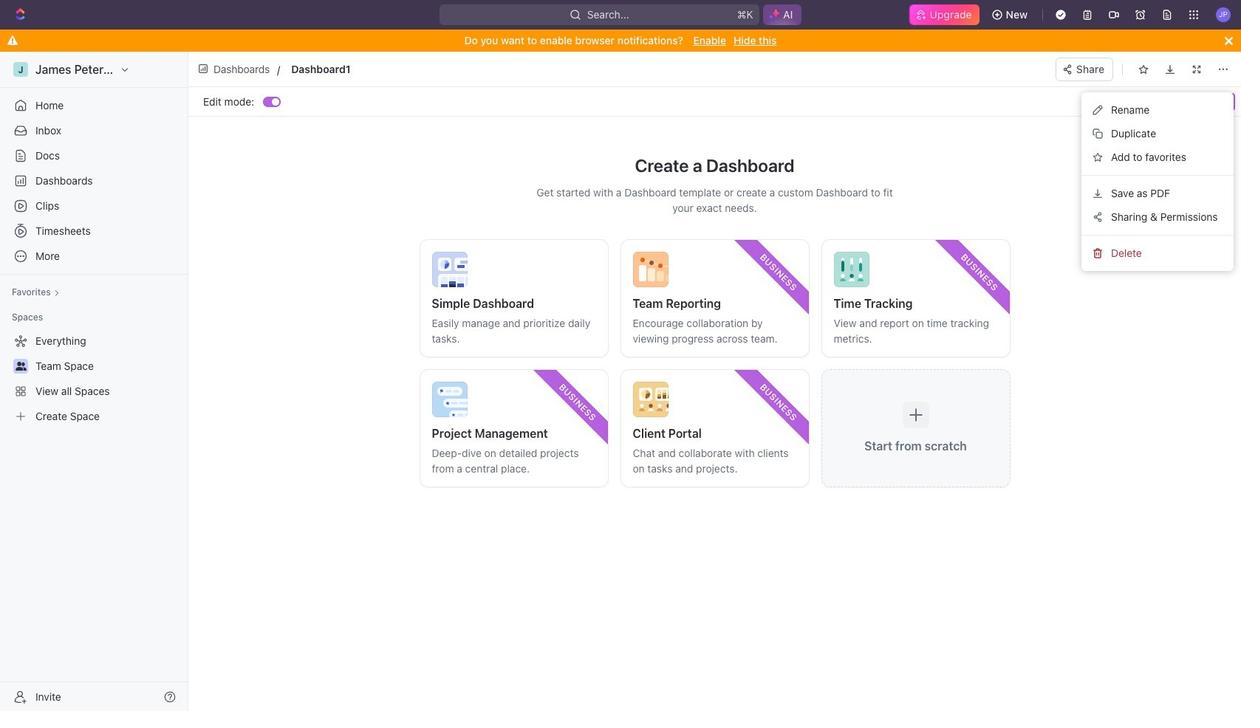 Task type: vqa. For each thing, say whether or not it's contained in the screenshot.
Project Management icon
yes



Task type: describe. For each thing, give the bounding box(es) containing it.
simple dashboard image
[[432, 252, 468, 288]]

project management image
[[432, 382, 468, 418]]

client portal image
[[633, 382, 669, 418]]

tree inside the "sidebar" navigation
[[6, 330, 182, 429]]

team reporting image
[[633, 252, 669, 288]]



Task type: locate. For each thing, give the bounding box(es) containing it.
time tracking image
[[834, 252, 870, 288]]

sidebar navigation
[[0, 52, 188, 712]]

None text field
[[291, 60, 613, 78]]

tree
[[6, 330, 182, 429]]



